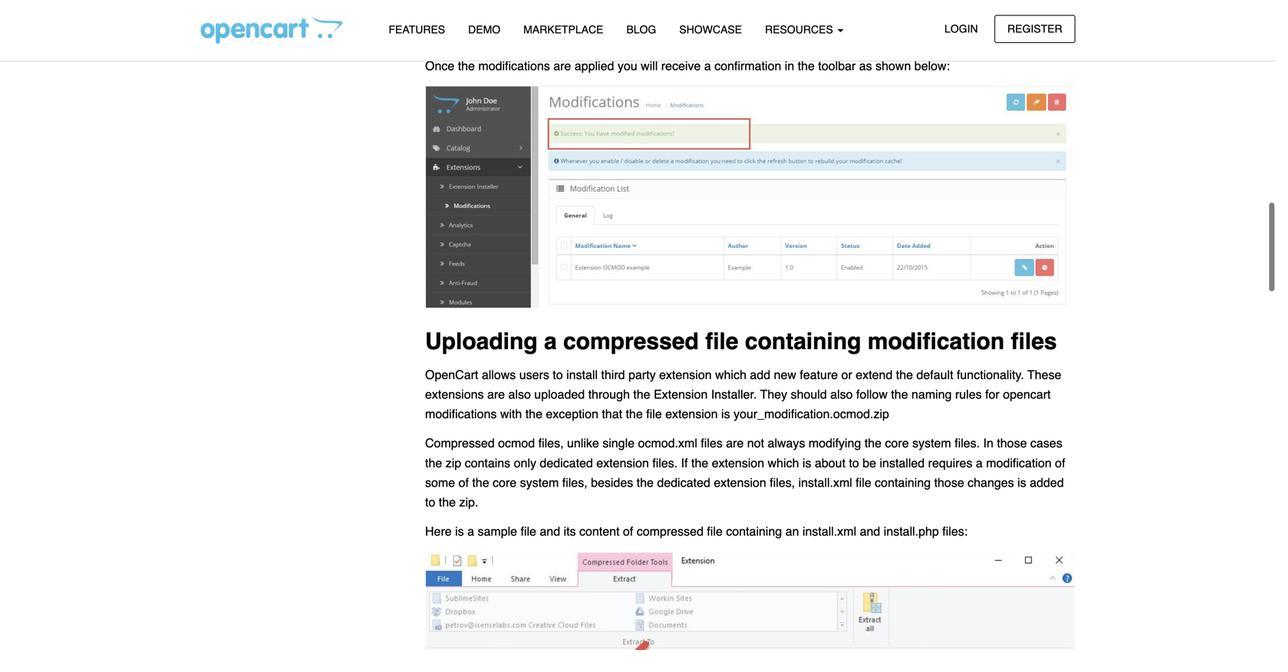 Task type: vqa. For each thing, say whether or not it's contained in the screenshot.
SEO Tag
no



Task type: describe. For each thing, give the bounding box(es) containing it.
demo
[[468, 23, 501, 36]]

demo link
[[457, 16, 512, 43]]

installer.
[[711, 387, 757, 402]]

the right that
[[626, 407, 643, 421]]

files, left besides on the left of the page
[[563, 476, 588, 490]]

once
[[425, 59, 455, 73]]

some
[[425, 476, 455, 490]]

only
[[514, 456, 537, 470]]

the right the if
[[692, 456, 709, 470]]

success modification image
[[425, 85, 1076, 309]]

add
[[750, 368, 771, 382]]

0 vertical spatial of
[[1056, 456, 1066, 470]]

blog
[[627, 23, 657, 36]]

comressed file image
[[425, 551, 1076, 650]]

about
[[815, 456, 846, 470]]

not
[[748, 436, 765, 450]]

resources link
[[754, 16, 856, 43]]

2 also from the left
[[831, 387, 853, 402]]

extension
[[654, 387, 708, 402]]

always
[[768, 436, 806, 450]]

opencart
[[425, 368, 479, 382]]

in
[[984, 436, 994, 450]]

as
[[860, 59, 873, 73]]

a up users
[[544, 328, 557, 355]]

the right follow
[[892, 387, 909, 402]]

0 vertical spatial compressed
[[564, 328, 699, 355]]

or
[[842, 368, 853, 382]]

files, left unlike
[[539, 436, 564, 450]]

content
[[580, 524, 620, 539]]

ocmod.xml
[[638, 436, 698, 450]]

third
[[601, 368, 625, 382]]

marketplace
[[524, 23, 604, 36]]

in
[[785, 59, 795, 73]]

you
[[618, 59, 638, 73]]

showcase link
[[668, 16, 754, 43]]

uploading a compressed file containing modification files
[[425, 328, 1058, 355]]

be
[[863, 456, 877, 470]]

shown
[[876, 59, 912, 73]]

1 vertical spatial core
[[493, 476, 517, 490]]

1 vertical spatial those
[[935, 476, 965, 490]]

should
[[791, 387, 827, 402]]

compressed ocmod files, unlike single ocmod.xml files are not always modifying the core system files. in those cases the zip contains only dedicated extension files. if the extension which is about to be installed requires a modification of some of the core system files, besides the dedicated extension files, install.xml file containing those changes is added to the zip.
[[425, 436, 1066, 509]]

are inside "compressed ocmod files, unlike single ocmod.xml files are not always modifying the core system files. in those cases the zip contains only dedicated extension files. if the extension which is about to be installed requires a modification of some of the core system files, besides the dedicated extension files, install.xml file containing those changes is added to the zip."
[[726, 436, 744, 450]]

files:
[[943, 524, 968, 539]]

a left sample
[[468, 524, 474, 539]]

compressed
[[425, 436, 495, 450]]

changes
[[968, 476, 1015, 490]]

is left the about
[[803, 456, 812, 470]]

the up "be"
[[865, 436, 882, 450]]

single
[[603, 436, 635, 450]]

users
[[520, 368, 550, 382]]

marketplace link
[[512, 16, 615, 43]]

your_modification.ocmod.zip
[[734, 407, 890, 421]]

feature
[[800, 368, 838, 382]]

0 vertical spatial modification
[[868, 328, 1005, 355]]

through
[[589, 387, 630, 402]]

extend
[[856, 368, 893, 382]]

rules
[[956, 387, 982, 402]]

uploading
[[425, 328, 538, 355]]

opencart allows users to install third party extension which add new feature or extend the default functionality. these extensions are also uploaded through the extension installer. they should also follow the naming rules for opencart modifications with the exception that the file extension is your_modification.ocmod.zip
[[425, 368, 1062, 421]]

is right here
[[455, 524, 464, 539]]

features link
[[377, 16, 457, 43]]

an
[[786, 524, 800, 539]]

these
[[1028, 368, 1062, 382]]

1 also from the left
[[509, 387, 531, 402]]

if
[[681, 456, 688, 470]]

will
[[641, 59, 658, 73]]

files for ocmod.xml
[[701, 436, 723, 450]]

the right besides on the left of the page
[[637, 476, 654, 490]]

the right in on the top of the page
[[798, 59, 815, 73]]

follow
[[857, 387, 888, 402]]

1 horizontal spatial dedicated
[[657, 476, 711, 490]]

0 vertical spatial files.
[[955, 436, 980, 450]]

install.php
[[884, 524, 939, 539]]

extensions
[[425, 387, 484, 402]]

cases
[[1031, 436, 1063, 450]]

0 horizontal spatial to
[[425, 495, 436, 509]]

receive
[[662, 59, 701, 73]]

1 horizontal spatial system
[[913, 436, 952, 450]]

files, down always
[[770, 476, 795, 490]]

the down some
[[439, 495, 456, 509]]

file inside "opencart allows users to install third party extension which add new feature or extend the default functionality. these extensions are also uploaded through the extension installer. they should also follow the naming rules for opencart modifications with the exception that the file extension is your_modification.ocmod.zip"
[[647, 407, 662, 421]]

confirmation
[[715, 59, 782, 73]]

here is a sample file and its content of compressed file containing an install.xml and install.php files:
[[425, 524, 968, 539]]



Task type: locate. For each thing, give the bounding box(es) containing it.
and left install.php
[[860, 524, 881, 539]]

added
[[1030, 476, 1064, 490]]

also up with
[[509, 387, 531, 402]]

core down contains
[[493, 476, 517, 490]]

files right ocmod.xml
[[701, 436, 723, 450]]

0 vertical spatial files
[[1011, 328, 1058, 355]]

1 vertical spatial modifications
[[425, 407, 497, 421]]

are left applied
[[554, 59, 571, 73]]

is down "installer."
[[722, 407, 731, 421]]

core up installed
[[886, 436, 909, 450]]

1 horizontal spatial core
[[886, 436, 909, 450]]

a up changes
[[976, 456, 983, 470]]

unlike
[[567, 436, 599, 450]]

opencart
[[1004, 387, 1051, 402]]

are inside "opencart allows users to install third party extension which add new feature or extend the default functionality. these extensions are also uploaded through the extension installer. they should also follow the naming rules for opencart modifications with the exception that the file extension is your_modification.ocmod.zip"
[[487, 387, 505, 402]]

containing up feature
[[745, 328, 862, 355]]

0 horizontal spatial are
[[487, 387, 505, 402]]

to up uploaded
[[553, 368, 563, 382]]

below:
[[915, 59, 950, 73]]

modification
[[868, 328, 1005, 355], [987, 456, 1052, 470]]

its
[[564, 524, 576, 539]]

2 vertical spatial are
[[726, 436, 744, 450]]

the left zip
[[425, 456, 442, 470]]

uploaded
[[535, 387, 585, 402]]

0 vertical spatial install.xml
[[799, 476, 853, 490]]

they
[[761, 387, 788, 402]]

login
[[945, 23, 978, 35]]

blog link
[[615, 16, 668, 43]]

install.xml inside "compressed ocmod files, unlike single ocmod.xml files are not always modifying the core system files. in those cases the zip contains only dedicated extension files. if the extension which is about to be installed requires a modification of some of the core system files, besides the dedicated extension files, install.xml file containing those changes is added to the zip."
[[799, 476, 853, 490]]

are
[[554, 59, 571, 73], [487, 387, 505, 402], [726, 436, 744, 450]]

a
[[705, 59, 711, 73], [544, 328, 557, 355], [976, 456, 983, 470], [468, 524, 474, 539]]

0 horizontal spatial which
[[716, 368, 747, 382]]

dedicated down unlike
[[540, 456, 593, 470]]

allows
[[482, 368, 516, 382]]

1 vertical spatial which
[[768, 456, 800, 470]]

2 horizontal spatial to
[[849, 456, 860, 470]]

is
[[722, 407, 731, 421], [803, 456, 812, 470], [1018, 476, 1027, 490], [455, 524, 464, 539]]

of up added
[[1056, 456, 1066, 470]]

0 horizontal spatial dedicated
[[540, 456, 593, 470]]

which up "installer."
[[716, 368, 747, 382]]

files up these
[[1011, 328, 1058, 355]]

0 horizontal spatial of
[[459, 476, 469, 490]]

of right the content
[[623, 524, 634, 539]]

1 vertical spatial are
[[487, 387, 505, 402]]

files
[[1011, 328, 1058, 355], [701, 436, 723, 450]]

system up requires
[[913, 436, 952, 450]]

files,
[[539, 436, 564, 450], [563, 476, 588, 490], [770, 476, 795, 490]]

install.xml down the about
[[799, 476, 853, 490]]

core
[[886, 436, 909, 450], [493, 476, 517, 490]]

zip.
[[459, 495, 479, 509]]

1 horizontal spatial and
[[860, 524, 881, 539]]

0 horizontal spatial and
[[540, 524, 561, 539]]

are down allows
[[487, 387, 505, 402]]

is left added
[[1018, 476, 1027, 490]]

extension
[[660, 368, 712, 382], [666, 407, 718, 421], [597, 456, 649, 470], [712, 456, 765, 470], [714, 476, 767, 490]]

of up zip.
[[459, 476, 469, 490]]

modifications down "demo" link
[[479, 59, 550, 73]]

those right in
[[997, 436, 1028, 450]]

file down "be"
[[856, 476, 872, 490]]

to down some
[[425, 495, 436, 509]]

0 horizontal spatial also
[[509, 387, 531, 402]]

modifying
[[809, 436, 862, 450]]

the right once at the left top of page
[[458, 59, 475, 73]]

modification down cases at the right of page
[[987, 456, 1052, 470]]

2 vertical spatial to
[[425, 495, 436, 509]]

files for modification
[[1011, 328, 1058, 355]]

file up "installer."
[[706, 328, 739, 355]]

register link
[[995, 15, 1076, 43]]

install.xml
[[799, 476, 853, 490], [803, 524, 857, 539]]

also down or
[[831, 387, 853, 402]]

containing left an
[[726, 524, 782, 539]]

0 vertical spatial modifications
[[479, 59, 550, 73]]

compressed down the if
[[637, 524, 704, 539]]

once the modifications are applied you will receive a confirmation in the toolbar as shown below:
[[425, 59, 950, 73]]

1 and from the left
[[540, 524, 561, 539]]

1 horizontal spatial files.
[[955, 436, 980, 450]]

contains
[[465, 456, 511, 470]]

modifications down 'extensions'
[[425, 407, 497, 421]]

1 horizontal spatial which
[[768, 456, 800, 470]]

installed
[[880, 456, 925, 470]]

file down "compressed ocmod files, unlike single ocmod.xml files are not always modifying the core system files. in those cases the zip contains only dedicated extension files. if the extension which is about to be installed requires a modification of some of the core system files, besides the dedicated extension files, install.xml file containing those changes is added to the zip."
[[707, 524, 723, 539]]

applied
[[575, 59, 614, 73]]

1 horizontal spatial to
[[553, 368, 563, 382]]

1 vertical spatial install.xml
[[803, 524, 857, 539]]

of
[[1056, 456, 1066, 470], [459, 476, 469, 490], [623, 524, 634, 539]]

0 horizontal spatial core
[[493, 476, 517, 490]]

2 vertical spatial of
[[623, 524, 634, 539]]

2 vertical spatial containing
[[726, 524, 782, 539]]

files.
[[955, 436, 980, 450], [653, 456, 678, 470]]

0 vertical spatial to
[[553, 368, 563, 382]]

files. left the if
[[653, 456, 678, 470]]

0 vertical spatial containing
[[745, 328, 862, 355]]

and
[[540, 524, 561, 539], [860, 524, 881, 539]]

modifications inside "opencart allows users to install third party extension which add new feature or extend the default functionality. these extensions are also uploaded through the extension installer. they should also follow the naming rules for opencart modifications with the exception that the file extension is your_modification.ocmod.zip"
[[425, 407, 497, 421]]

with
[[500, 407, 522, 421]]

to left "be"
[[849, 456, 860, 470]]

0 vertical spatial dedicated
[[540, 456, 593, 470]]

new
[[774, 368, 797, 382]]

0 horizontal spatial files
[[701, 436, 723, 450]]

1 vertical spatial modification
[[987, 456, 1052, 470]]

1 horizontal spatial also
[[831, 387, 853, 402]]

showcase
[[680, 23, 742, 36]]

1 horizontal spatial of
[[623, 524, 634, 539]]

file inside "compressed ocmod files, unlike single ocmod.xml files are not always modifying the core system files. in those cases the zip contains only dedicated extension files. if the extension which is about to be installed requires a modification of some of the core system files, besides the dedicated extension files, install.xml file containing those changes is added to the zip."
[[856, 476, 872, 490]]

2 horizontal spatial are
[[726, 436, 744, 450]]

and left 'its'
[[540, 524, 561, 539]]

requires
[[929, 456, 973, 470]]

the down 'party'
[[634, 387, 651, 402]]

the down contains
[[472, 476, 490, 490]]

files inside "compressed ocmod files, unlike single ocmod.xml files are not always modifying the core system files. in those cases the zip contains only dedicated extension files. if the extension which is about to be installed requires a modification of some of the core system files, besides the dedicated extension files, install.xml file containing those changes is added to the zip."
[[701, 436, 723, 450]]

functionality.
[[957, 368, 1025, 382]]

exception
[[546, 407, 599, 421]]

to inside "opencart allows users to install third party extension which add new feature or extend the default functionality. these extensions are also uploaded through the extension installer. they should also follow the naming rules for opencart modifications with the exception that the file extension is your_modification.ocmod.zip"
[[553, 368, 563, 382]]

1 vertical spatial system
[[520, 476, 559, 490]]

modification up the default
[[868, 328, 1005, 355]]

modifications
[[479, 59, 550, 73], [425, 407, 497, 421]]

containing down installed
[[875, 476, 931, 490]]

are left not
[[726, 436, 744, 450]]

ocmod
[[498, 436, 535, 450]]

refresh modification image
[[425, 0, 1076, 47]]

naming
[[912, 387, 952, 402]]

1 horizontal spatial are
[[554, 59, 571, 73]]

1 horizontal spatial files
[[1011, 328, 1058, 355]]

besides
[[591, 476, 634, 490]]

sample
[[478, 524, 518, 539]]

opencart - open source shopping cart solution image
[[201, 16, 343, 44]]

0 vertical spatial those
[[997, 436, 1028, 450]]

here
[[425, 524, 452, 539]]

1 vertical spatial files
[[701, 436, 723, 450]]

file right sample
[[521, 524, 537, 539]]

features
[[389, 23, 445, 36]]

the
[[458, 59, 475, 73], [798, 59, 815, 73], [896, 368, 914, 382], [634, 387, 651, 402], [892, 387, 909, 402], [526, 407, 543, 421], [626, 407, 643, 421], [865, 436, 882, 450], [425, 456, 442, 470], [692, 456, 709, 470], [472, 476, 490, 490], [637, 476, 654, 490], [439, 495, 456, 509]]

containing
[[745, 328, 862, 355], [875, 476, 931, 490], [726, 524, 782, 539]]

system
[[913, 436, 952, 450], [520, 476, 559, 490]]

toolbar
[[819, 59, 856, 73]]

0 horizontal spatial files.
[[653, 456, 678, 470]]

which inside "compressed ocmod files, unlike single ocmod.xml files are not always modifying the core system files. in those cases the zip contains only dedicated extension files. if the extension which is about to be installed requires a modification of some of the core system files, besides the dedicated extension files, install.xml file containing those changes is added to the zip."
[[768, 456, 800, 470]]

1 vertical spatial files.
[[653, 456, 678, 470]]

dedicated down the if
[[657, 476, 711, 490]]

0 vertical spatial are
[[554, 59, 571, 73]]

0 vertical spatial system
[[913, 436, 952, 450]]

which down always
[[768, 456, 800, 470]]

those down requires
[[935, 476, 965, 490]]

2 horizontal spatial of
[[1056, 456, 1066, 470]]

0 vertical spatial core
[[886, 436, 909, 450]]

1 vertical spatial of
[[459, 476, 469, 490]]

the left the default
[[896, 368, 914, 382]]

system down only
[[520, 476, 559, 490]]

a right receive
[[705, 59, 711, 73]]

1 horizontal spatial those
[[997, 436, 1028, 450]]

that
[[602, 407, 623, 421]]

a inside "compressed ocmod files, unlike single ocmod.xml files are not always modifying the core system files. in those cases the zip contains only dedicated extension files. if the extension which is about to be installed requires a modification of some of the core system files, besides the dedicated extension files, install.xml file containing those changes is added to the zip."
[[976, 456, 983, 470]]

login link
[[932, 15, 992, 43]]

to
[[553, 368, 563, 382], [849, 456, 860, 470], [425, 495, 436, 509]]

which inside "opencart allows users to install third party extension which add new feature or extend the default functionality. these extensions are also uploaded through the extension installer. they should also follow the naming rules for opencart modifications with the exception that the file extension is your_modification.ocmod.zip"
[[716, 368, 747, 382]]

0 horizontal spatial system
[[520, 476, 559, 490]]

register
[[1008, 23, 1063, 35]]

the right with
[[526, 407, 543, 421]]

install.xml right an
[[803, 524, 857, 539]]

zip
[[446, 456, 462, 470]]

is inside "opencart allows users to install third party extension which add new feature or extend the default functionality. these extensions are also uploaded through the extension installer. they should also follow the naming rules for opencart modifications with the exception that the file extension is your_modification.ocmod.zip"
[[722, 407, 731, 421]]

0 horizontal spatial those
[[935, 476, 965, 490]]

containing inside "compressed ocmod files, unlike single ocmod.xml files are not always modifying the core system files. in those cases the zip contains only dedicated extension files. if the extension which is about to be installed requires a modification of some of the core system files, besides the dedicated extension files, install.xml file containing those changes is added to the zip."
[[875, 476, 931, 490]]

party
[[629, 368, 656, 382]]

1 vertical spatial containing
[[875, 476, 931, 490]]

file up ocmod.xml
[[647, 407, 662, 421]]

install
[[567, 368, 598, 382]]

file
[[706, 328, 739, 355], [647, 407, 662, 421], [856, 476, 872, 490], [521, 524, 537, 539], [707, 524, 723, 539]]

dedicated
[[540, 456, 593, 470], [657, 476, 711, 490]]

modification inside "compressed ocmod files, unlike single ocmod.xml files are not always modifying the core system files. in those cases the zip contains only dedicated extension files. if the extension which is about to be installed requires a modification of some of the core system files, besides the dedicated extension files, install.xml file containing those changes is added to the zip."
[[987, 456, 1052, 470]]

2 and from the left
[[860, 524, 881, 539]]

files. left in
[[955, 436, 980, 450]]

1 vertical spatial to
[[849, 456, 860, 470]]

1 vertical spatial compressed
[[637, 524, 704, 539]]

for
[[986, 387, 1000, 402]]

0 vertical spatial which
[[716, 368, 747, 382]]

those
[[997, 436, 1028, 450], [935, 476, 965, 490]]

compressed up 'party'
[[564, 328, 699, 355]]

default
[[917, 368, 954, 382]]

1 vertical spatial dedicated
[[657, 476, 711, 490]]

resources
[[765, 23, 837, 36]]

compressed
[[564, 328, 699, 355], [637, 524, 704, 539]]



